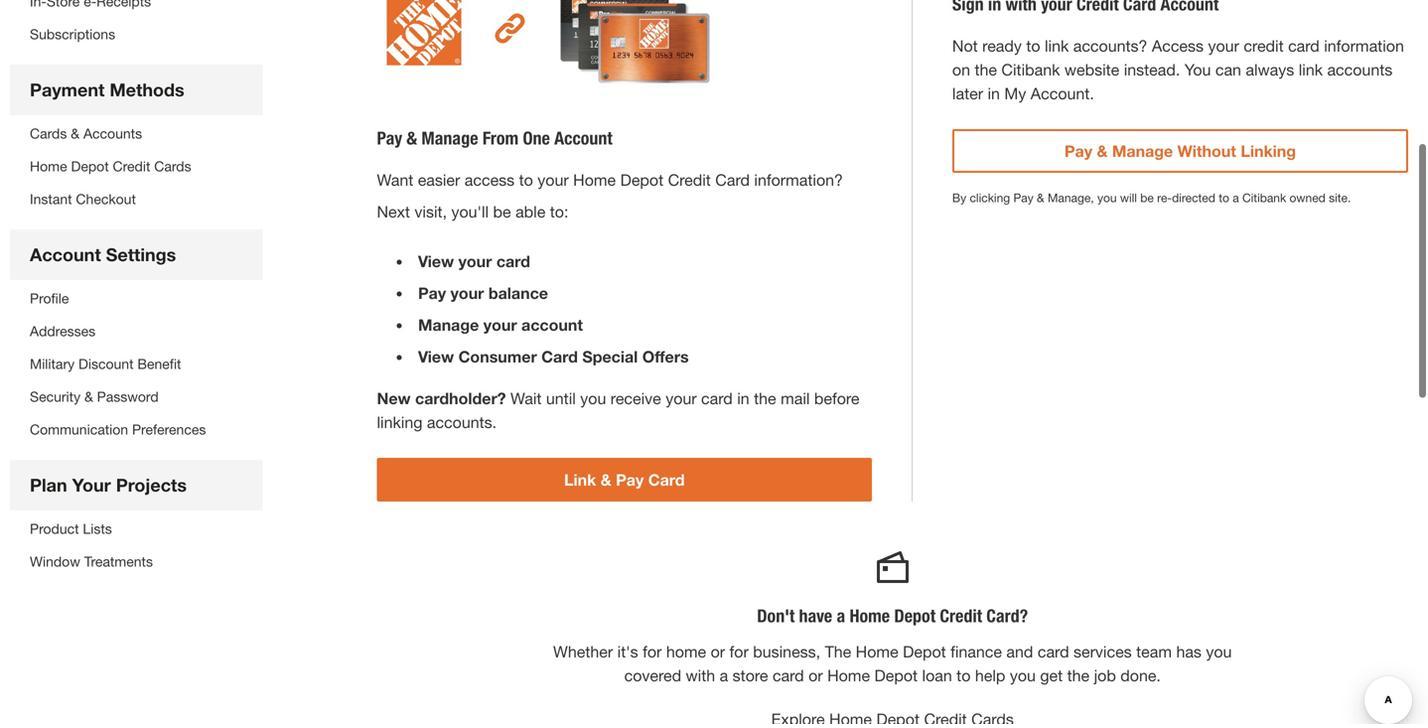 Task type: vqa. For each thing, say whether or not it's contained in the screenshot.
Light Bulb Color Light
no



Task type: locate. For each thing, give the bounding box(es) containing it.
done.
[[1121, 666, 1161, 685]]

don't have a home depot credit card?
[[757, 605, 1028, 627]]

your up can
[[1208, 36, 1239, 55]]

ready
[[982, 36, 1022, 55]]

1 vertical spatial the
[[754, 389, 776, 408]]

0 horizontal spatial account
[[30, 244, 101, 265]]

citibank for the
[[1002, 60, 1060, 79]]

pay for pay your balance
[[418, 284, 446, 302]]

next visit, you'll be able to:
[[377, 202, 569, 221]]

account up profile
[[30, 244, 101, 265]]

offers
[[642, 347, 689, 366]]

your down view your card
[[451, 284, 484, 302]]

the left the job
[[1067, 666, 1090, 685]]

1 vertical spatial or
[[809, 666, 823, 685]]

a right directed
[[1233, 191, 1239, 205]]

to inside not ready to link accounts? access your credit card information on the citibank website instead. you can always link accounts later in my account.
[[1026, 36, 1040, 55]]

the right on
[[975, 60, 997, 79]]

you down and
[[1010, 666, 1036, 685]]

1 horizontal spatial card
[[648, 470, 685, 489]]

2 vertical spatial a
[[720, 666, 728, 685]]

card
[[715, 170, 750, 189], [541, 347, 578, 366], [648, 470, 685, 489]]

your
[[1208, 36, 1239, 55], [538, 170, 569, 189], [458, 252, 492, 271], [451, 284, 484, 302], [483, 315, 517, 334], [666, 389, 697, 408]]

accounts?
[[1073, 36, 1148, 55]]

view up new cardholder? on the left
[[418, 347, 454, 366]]

manage your account
[[418, 315, 583, 334]]

1 horizontal spatial for
[[730, 642, 749, 661]]

pay for pay & manage without linking
[[1065, 142, 1093, 160]]

1 vertical spatial card
[[541, 347, 578, 366]]

cards down cards & accounts link
[[154, 158, 191, 174]]

manage for from
[[422, 128, 478, 149]]

the inside "wait until you receive your card in the mail before linking accounts."
[[754, 389, 776, 408]]

information?
[[754, 170, 843, 189]]

accounts.
[[427, 413, 497, 432]]

for up covered
[[643, 642, 662, 661]]

card?
[[987, 605, 1028, 627]]

& up want
[[407, 128, 417, 149]]

& right "security"
[[84, 388, 93, 405]]

& inside the 'security & password' link
[[84, 388, 93, 405]]

pay up manage,
[[1065, 142, 1093, 160]]

discount
[[78, 356, 134, 372]]

treatments
[[84, 553, 153, 570]]

in inside not ready to link accounts? access your credit card information on the citibank website instead. you can always link accounts later in my account.
[[988, 84, 1000, 103]]

methods
[[110, 79, 184, 100]]

0 vertical spatial view
[[418, 252, 454, 271]]

0 vertical spatial in
[[988, 84, 1000, 103]]

preferences
[[132, 421, 206, 438]]

be left re-
[[1141, 191, 1154, 205]]

card down account
[[541, 347, 578, 366]]

to right loan
[[957, 666, 971, 685]]

your up "consumer"
[[483, 315, 517, 334]]

& inside pay & manage without linking button
[[1097, 142, 1108, 160]]

window
[[30, 553, 80, 570]]

0 vertical spatial citibank
[[1002, 60, 1060, 79]]

link icon image
[[495, 13, 525, 43]]

0 vertical spatial account
[[554, 128, 613, 149]]

manage up by clicking pay & manage, you will be re-directed to a citibank owned site.
[[1112, 142, 1173, 160]]

profile link
[[30, 288, 327, 309]]

link up website
[[1045, 36, 1069, 55]]

pay inside button
[[1065, 142, 1093, 160]]

0 horizontal spatial in
[[737, 389, 750, 408]]

0 horizontal spatial a
[[720, 666, 728, 685]]

citibank up my
[[1002, 60, 1060, 79]]

0 horizontal spatial the
[[754, 389, 776, 408]]

cards & accounts
[[30, 125, 142, 142]]

1 horizontal spatial link
[[1299, 60, 1323, 79]]

next
[[377, 202, 410, 221]]

2 horizontal spatial a
[[1233, 191, 1239, 205]]

on
[[952, 60, 970, 79]]

2 horizontal spatial the
[[1067, 666, 1090, 685]]

have
[[799, 605, 833, 627]]

the inside whether it's for home or for business, the home depot finance and card services team has you covered with a store card or home depot loan to help you get the job done.
[[1067, 666, 1090, 685]]

site.
[[1329, 191, 1351, 205]]

depot
[[71, 158, 109, 174], [620, 170, 664, 189], [894, 605, 936, 627], [903, 642, 946, 661], [875, 666, 918, 685]]

projects
[[116, 474, 187, 496]]

account
[[554, 128, 613, 149], [30, 244, 101, 265]]

0 horizontal spatial citibank
[[1002, 60, 1060, 79]]

1 vertical spatial in
[[737, 389, 750, 408]]

0 horizontal spatial card
[[541, 347, 578, 366]]

consumer credit card image
[[598, 13, 710, 83]]

without
[[1178, 142, 1237, 160]]

whether
[[553, 642, 613, 661]]

home inside home depot credit cards link
[[30, 158, 67, 174]]

citibank left owned
[[1243, 191, 1286, 205]]

0 vertical spatial cards
[[30, 125, 67, 142]]

& for link & pay card
[[601, 470, 612, 489]]

a
[[1233, 191, 1239, 205], [837, 605, 845, 627], [720, 666, 728, 685]]

subscriptions
[[30, 26, 115, 42]]

your up pay your balance
[[458, 252, 492, 271]]

card right credit
[[1288, 36, 1320, 55]]

home depot logo image
[[377, 0, 471, 75]]

citibank inside not ready to link accounts? access your credit card information on the citibank website instead. you can always link accounts later in my account.
[[1002, 60, 1060, 79]]

manage
[[422, 128, 478, 149], [1112, 142, 1173, 160], [418, 315, 479, 334]]

to
[[1026, 36, 1040, 55], [519, 170, 533, 189], [1219, 191, 1230, 205], [957, 666, 971, 685]]

0 vertical spatial or
[[711, 642, 725, 661]]

the left mail
[[754, 389, 776, 408]]

cards down payment on the left of page
[[30, 125, 67, 142]]

your down offers
[[666, 389, 697, 408]]

security & password link
[[30, 386, 327, 407]]

be left able
[[493, 202, 511, 221]]

to right ready
[[1026, 36, 1040, 55]]

pay right the 'link'
[[616, 470, 644, 489]]

& inside link & pay card button
[[601, 470, 612, 489]]

0 horizontal spatial cards
[[30, 125, 67, 142]]

team
[[1136, 642, 1172, 661]]

1 horizontal spatial a
[[837, 605, 845, 627]]

accounts
[[83, 125, 142, 142]]

will
[[1120, 191, 1137, 205]]

& for cards & accounts
[[71, 125, 80, 142]]

0 vertical spatial link
[[1045, 36, 1069, 55]]

1 horizontal spatial or
[[809, 666, 823, 685]]

2 vertical spatial card
[[648, 470, 685, 489]]

for up store
[[730, 642, 749, 661]]

1 horizontal spatial account
[[554, 128, 613, 149]]

pay down view your card
[[418, 284, 446, 302]]

1 horizontal spatial credit
[[668, 170, 711, 189]]

0 horizontal spatial be
[[493, 202, 511, 221]]

be
[[1141, 191, 1154, 205], [493, 202, 511, 221]]

citibank
[[1002, 60, 1060, 79], [1243, 191, 1286, 205]]

information
[[1324, 36, 1404, 55]]

payment
[[30, 79, 105, 100]]

card left mail
[[701, 389, 733, 408]]

you right "until"
[[580, 389, 606, 408]]

& left accounts
[[71, 125, 80, 142]]

in
[[988, 84, 1000, 103], [737, 389, 750, 408]]

your inside "wait until you receive your card in the mail before linking accounts."
[[666, 389, 697, 408]]

store
[[733, 666, 768, 685]]

you inside "wait until you receive your card in the mail before linking accounts."
[[580, 389, 606, 408]]

0 horizontal spatial or
[[711, 642, 725, 661]]

receive
[[611, 389, 661, 408]]

pay & manage from one account
[[377, 128, 613, 149]]

1 view from the top
[[418, 252, 454, 271]]

& for security & password
[[84, 388, 93, 405]]

card up balance
[[496, 252, 530, 271]]

& right the 'link'
[[601, 470, 612, 489]]

1 vertical spatial cards
[[154, 158, 191, 174]]

home depot credit cards
[[30, 158, 191, 174]]

instant
[[30, 191, 72, 207]]

want easier access to your home depot credit card information?
[[377, 170, 843, 189]]

card
[[1288, 36, 1320, 55], [496, 252, 530, 271], [701, 389, 733, 408], [1038, 642, 1069, 661], [773, 666, 804, 685]]

a right with
[[720, 666, 728, 685]]

0 vertical spatial the
[[975, 60, 997, 79]]

2 horizontal spatial credit
[[940, 605, 982, 627]]

pay right the clicking on the top right of the page
[[1014, 191, 1034, 205]]

wait until you receive your card in the mail before linking accounts.
[[377, 389, 860, 432]]

2 view from the top
[[418, 347, 454, 366]]

in left mail
[[737, 389, 750, 408]]

in left my
[[988, 84, 1000, 103]]

the
[[975, 60, 997, 79], [754, 389, 776, 408], [1067, 666, 1090, 685]]

1 horizontal spatial citibank
[[1243, 191, 1286, 205]]

a right have
[[837, 605, 845, 627]]

1 horizontal spatial the
[[975, 60, 997, 79]]

0 vertical spatial card
[[715, 170, 750, 189]]

by
[[952, 191, 967, 205]]

benefit
[[137, 356, 181, 372]]

instant checkout
[[30, 191, 136, 207]]

& up by clicking pay & manage, you will be re-directed to a citibank owned site.
[[1097, 142, 1108, 160]]

visit,
[[415, 202, 447, 221]]

0 horizontal spatial for
[[643, 642, 662, 661]]

link right always
[[1299, 60, 1323, 79]]

loan
[[922, 666, 952, 685]]

1 vertical spatial view
[[418, 347, 454, 366]]

credit
[[113, 158, 150, 174], [668, 170, 711, 189], [940, 605, 982, 627]]

security & password
[[30, 388, 159, 405]]

home
[[30, 158, 67, 174], [573, 170, 616, 189], [850, 605, 890, 627], [856, 642, 899, 661], [827, 666, 870, 685]]

business,
[[753, 642, 821, 661]]

manage up easier
[[422, 128, 478, 149]]

pay & manage without linking button
[[952, 129, 1408, 173]]

communication preferences
[[30, 421, 206, 438]]

manage inside button
[[1112, 142, 1173, 160]]

pay up want
[[377, 128, 402, 149]]

& inside cards & accounts link
[[71, 125, 80, 142]]

account right "one"
[[554, 128, 613, 149]]

2 vertical spatial the
[[1067, 666, 1090, 685]]

able
[[516, 202, 546, 221]]

1 vertical spatial citibank
[[1243, 191, 1286, 205]]

card down "wait until you receive your card in the mail before linking accounts."
[[648, 470, 685, 489]]

one
[[523, 128, 550, 149]]

1 horizontal spatial in
[[988, 84, 1000, 103]]

view down visit,
[[418, 252, 454, 271]]

or down business,
[[809, 666, 823, 685]]

card left the "information?"
[[715, 170, 750, 189]]

pay & manage without linking
[[1065, 142, 1296, 160]]

the inside not ready to link accounts? access your credit card information on the citibank website instead. you can always link accounts later in my account.
[[975, 60, 997, 79]]

or up with
[[711, 642, 725, 661]]



Task type: describe. For each thing, give the bounding box(es) containing it.
military discount benefit
[[30, 356, 181, 372]]

wait
[[511, 389, 542, 408]]

to inside whether it's for home or for business, the home depot finance and card services team has you covered with a store card or home depot loan to help you get the job done.
[[957, 666, 971, 685]]

access
[[465, 170, 515, 189]]

instant checkout link
[[30, 189, 327, 210]]

pay inside button
[[616, 470, 644, 489]]

consumer
[[458, 347, 537, 366]]

window treatments
[[30, 553, 153, 570]]

settings
[[106, 244, 176, 265]]

communication
[[30, 421, 128, 438]]

you right the has
[[1206, 642, 1232, 661]]

2 horizontal spatial card
[[715, 170, 750, 189]]

in inside "wait until you receive your card in the mail before linking accounts."
[[737, 389, 750, 408]]

to up able
[[519, 170, 533, 189]]

addresses link
[[30, 321, 327, 342]]

military discount benefit link
[[30, 354, 327, 374]]

profile
[[30, 290, 69, 306]]

& left manage,
[[1037, 191, 1045, 205]]

a inside whether it's for home or for business, the home depot finance and card services team has you covered with a store card or home depot loan to help you get the job done.
[[720, 666, 728, 685]]

1 horizontal spatial be
[[1141, 191, 1154, 205]]

cardholder?
[[415, 389, 506, 408]]

manage,
[[1048, 191, 1094, 205]]

whether it's for home or for business, the home depot finance and card services team has you covered with a store card or home depot loan to help you get the job done.
[[553, 642, 1232, 685]]

pro xtra card image
[[579, 3, 690, 73]]

view for view your card
[[418, 252, 454, 271]]

my
[[1005, 84, 1026, 103]]

later
[[952, 84, 983, 103]]

military
[[30, 356, 75, 372]]

pay for pay & manage from one account
[[377, 128, 402, 149]]

pay your balance
[[418, 284, 548, 302]]

card inside not ready to link accounts? access your credit card information on the citibank website instead. you can always link accounts later in my account.
[[1288, 36, 1320, 55]]

1 vertical spatial account
[[30, 244, 101, 265]]

link
[[564, 470, 596, 489]]

to right directed
[[1219, 191, 1230, 205]]

website
[[1065, 60, 1120, 79]]

you
[[1185, 60, 1211, 79]]

1 for from the left
[[643, 642, 662, 661]]

not ready to link accounts? access your credit card information on the citibank website instead. you can always link accounts later in my account.
[[952, 36, 1404, 103]]

card inside "wait until you receive your card in the mail before linking accounts."
[[701, 389, 733, 408]]

balance
[[489, 284, 548, 302]]

by clicking pay & manage, you will be re-directed to a citibank owned site.
[[952, 191, 1351, 205]]

account settings
[[30, 244, 176, 265]]

card inside button
[[648, 470, 685, 489]]

re-
[[1157, 191, 1172, 205]]

new
[[377, 389, 411, 408]]

product
[[30, 520, 79, 537]]

the
[[825, 642, 851, 661]]

always
[[1246, 60, 1294, 79]]

link & pay card
[[564, 470, 685, 489]]

credit
[[1244, 36, 1284, 55]]

account.
[[1031, 84, 1094, 103]]

access
[[1152, 36, 1204, 55]]

want
[[377, 170, 413, 189]]

linking
[[1241, 142, 1296, 160]]

mail
[[781, 389, 810, 408]]

job
[[1094, 666, 1116, 685]]

cards & accounts link
[[30, 123, 327, 144]]

view consumer card special offers
[[418, 347, 689, 366]]

your inside not ready to link accounts? access your credit card information on the citibank website instead. you can always link accounts later in my account.
[[1208, 36, 1239, 55]]

& for pay & manage from one account
[[407, 128, 417, 149]]

0 horizontal spatial credit
[[113, 158, 150, 174]]

instead.
[[1124, 60, 1180, 79]]

security
[[30, 388, 81, 405]]

help
[[975, 666, 1006, 685]]

0 vertical spatial a
[[1233, 191, 1239, 205]]

account
[[521, 315, 583, 334]]

communication preferences link
[[30, 419, 327, 440]]

prox credit card image
[[559, 0, 670, 63]]

and
[[1007, 642, 1033, 661]]

home
[[666, 642, 706, 661]]

clicking
[[970, 191, 1010, 205]]

to:
[[550, 202, 569, 221]]

checkout
[[76, 191, 136, 207]]

card up get
[[1038, 642, 1069, 661]]

manage down pay your balance
[[418, 315, 479, 334]]

plan
[[30, 474, 67, 496]]

product lists
[[30, 520, 112, 537]]

finance
[[951, 642, 1002, 661]]

get
[[1040, 666, 1063, 685]]

you left the will
[[1098, 191, 1117, 205]]

lists
[[83, 520, 112, 537]]

link & pay card button
[[377, 458, 872, 502]]

plan your projects
[[30, 474, 187, 496]]

card down business,
[[773, 666, 804, 685]]

& for pay & manage without linking
[[1097, 142, 1108, 160]]

0 horizontal spatial link
[[1045, 36, 1069, 55]]

accounts
[[1327, 60, 1393, 79]]

with
[[686, 666, 715, 685]]

1 vertical spatial a
[[837, 605, 845, 627]]

2 for from the left
[[730, 642, 749, 661]]

window treatments link
[[30, 551, 327, 572]]

citibank for a
[[1243, 191, 1286, 205]]

directed
[[1172, 191, 1216, 205]]

from
[[483, 128, 519, 149]]

special
[[582, 347, 638, 366]]

view for view consumer card special offers
[[418, 347, 454, 366]]

your up to:
[[538, 170, 569, 189]]

addresses
[[30, 323, 95, 339]]

linking
[[377, 413, 423, 432]]

before
[[814, 389, 860, 408]]

product lists link
[[30, 518, 327, 539]]

owned
[[1290, 191, 1326, 205]]

1 vertical spatial link
[[1299, 60, 1323, 79]]

view your card
[[418, 252, 530, 271]]

you'll
[[451, 202, 489, 221]]

1 horizontal spatial cards
[[154, 158, 191, 174]]

manage for without
[[1112, 142, 1173, 160]]

password
[[97, 388, 159, 405]]



